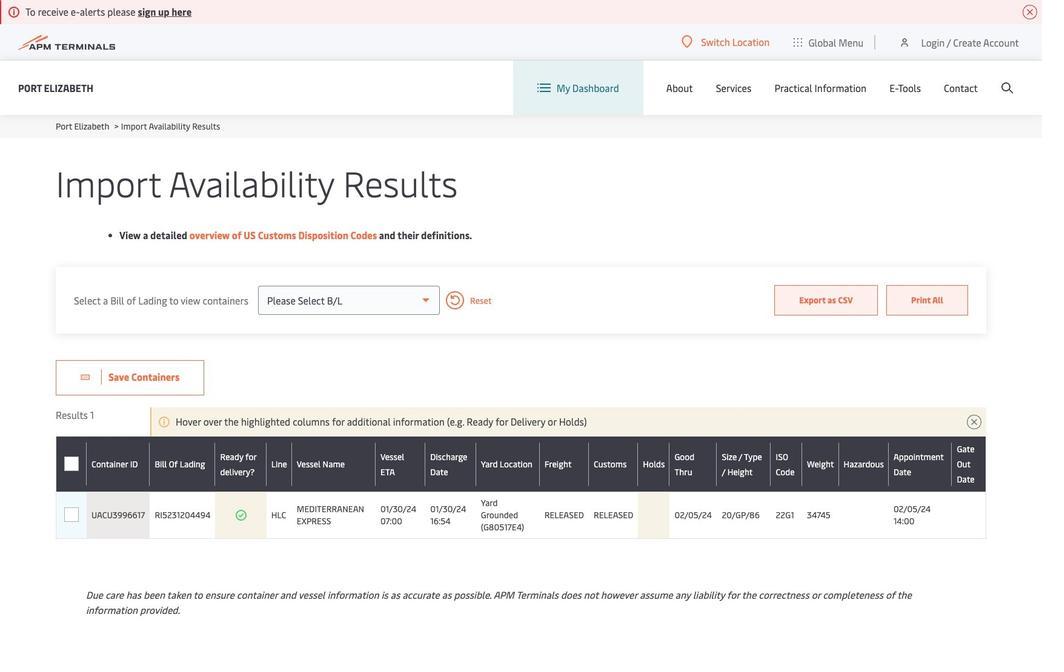 Task type: describe. For each thing, give the bounding box(es) containing it.
ready image
[[235, 510, 247, 522]]



Task type: locate. For each thing, give the bounding box(es) containing it.
None checkbox
[[64, 457, 79, 472], [64, 509, 79, 523], [64, 457, 79, 472], [64, 509, 79, 523]]

close alert image
[[1023, 5, 1038, 19]]

None checkbox
[[64, 457, 79, 472], [64, 508, 79, 523], [64, 457, 79, 472], [64, 508, 79, 523]]



Task type: vqa. For each thing, say whether or not it's contained in the screenshot.
learn more "link"
no



